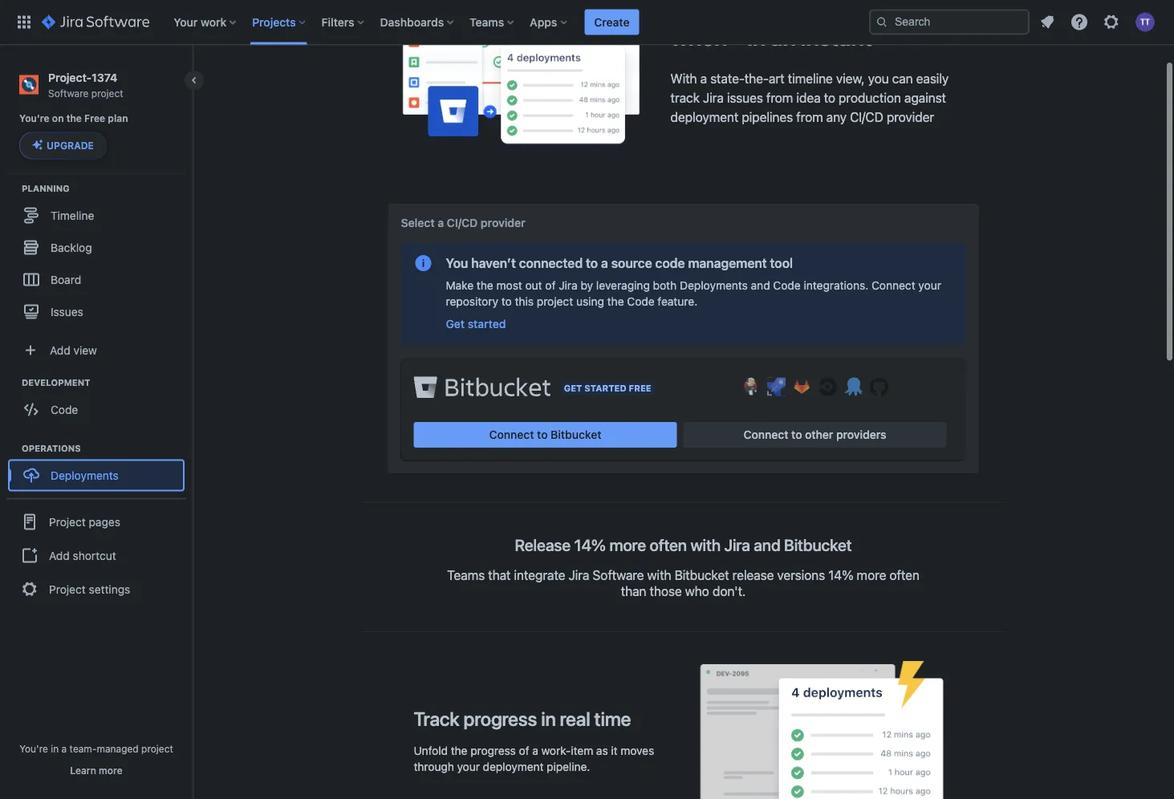 Task type: locate. For each thing, give the bounding box(es) containing it.
started left free
[[585, 383, 627, 394]]

0 vertical spatial with
[[691, 536, 721, 554]]

board link
[[8, 264, 185, 296]]

deployments down operations
[[51, 469, 119, 482]]

idea
[[797, 90, 821, 106]]

provider
[[887, 110, 935, 125], [481, 216, 526, 230]]

teams left apps
[[470, 15, 504, 29]]

1 vertical spatial and
[[754, 536, 781, 554]]

0 vertical spatial and
[[751, 279, 771, 292]]

teams inside teams that integrate jira software with bitbucket release versions 14% more often than those who don't.
[[448, 568, 485, 583]]

with up teams that integrate jira software with bitbucket release versions 14% more often than those who don't.
[[691, 536, 721, 554]]

code link
[[8, 394, 185, 426]]

jira down state-
[[703, 90, 724, 106]]

0 horizontal spatial bitbucket
[[551, 428, 602, 442]]

the-
[[745, 71, 769, 86]]

from down idea
[[797, 110, 824, 125]]

1 horizontal spatial software
[[593, 568, 644, 583]]

2 project from the top
[[49, 583, 86, 596]]

integrations.
[[804, 279, 869, 292]]

you're in a team-managed project
[[19, 744, 173, 755]]

progress up 'unfold the progress of a work-item as it moves through your deployment pipeline.'
[[464, 708, 537, 731]]

2 horizontal spatial connect
[[872, 279, 916, 292]]

make
[[446, 279, 474, 292]]

of inside the you haven't connected to a source code management tool make the most out of jira by leveraging both deployments and code integrations. connect your repository to this project using the code feature.
[[546, 279, 556, 292]]

ci/cd down "production"
[[850, 110, 884, 125]]

0 horizontal spatial deployment
[[483, 761, 544, 774]]

1 vertical spatial you're
[[19, 744, 48, 755]]

repository
[[446, 295, 499, 308]]

0 vertical spatial more
[[610, 536, 646, 554]]

the right on
[[66, 113, 82, 124]]

you're left on
[[19, 113, 50, 124]]

1 horizontal spatial started
[[585, 383, 627, 394]]

search image
[[876, 16, 889, 29]]

project right 'managed'
[[141, 744, 173, 755]]

1 horizontal spatial of
[[546, 279, 556, 292]]

0 vertical spatial in
[[541, 708, 556, 731]]

14% right versions
[[829, 568, 854, 583]]

with a state-the-art timeline view, you can easily track jira issues from idea to production against deployment pipelines from any ci/cd provider
[[671, 71, 949, 125]]

started
[[468, 318, 506, 331], [585, 383, 627, 394]]

projects button
[[248, 9, 312, 35]]

a inside with a state-the-art timeline view, you can easily track jira issues from idea to production against deployment pipelines from any ci/cd provider
[[701, 71, 708, 86]]

provider down against
[[887, 110, 935, 125]]

in left team-
[[51, 744, 59, 755]]

more inside teams that integrate jira software with bitbucket release versions 14% more often than those who don't.
[[857, 568, 887, 583]]

against
[[905, 90, 947, 106]]

1 horizontal spatial provider
[[887, 110, 935, 125]]

0 horizontal spatial started
[[468, 318, 506, 331]]

0 horizontal spatial your
[[457, 761, 480, 774]]

with
[[671, 71, 697, 86]]

1 horizontal spatial project
[[141, 744, 173, 755]]

0 vertical spatial project
[[91, 87, 123, 99]]

0 horizontal spatial more
[[99, 765, 123, 777]]

get for get started free
[[564, 383, 583, 394]]

jira inside the you haven't connected to a source code management tool make the most out of jira by leveraging both deployments and code integrations. connect your repository to this project using the code feature.
[[559, 279, 578, 292]]

your
[[174, 15, 198, 29]]

item
[[571, 745, 594, 758]]

learn
[[70, 765, 96, 777]]

0 horizontal spatial get
[[446, 318, 465, 331]]

14%
[[575, 536, 606, 554], [829, 568, 854, 583]]

a right with
[[701, 71, 708, 86]]

you're on the free plan
[[19, 113, 128, 124]]

upgrade
[[47, 140, 94, 151]]

1 vertical spatial teams
[[448, 568, 485, 583]]

teams inside "popup button"
[[470, 15, 504, 29]]

0 vertical spatial project
[[49, 515, 86, 529]]

connect for connect to other providers
[[744, 428, 789, 442]]

add shortcut button
[[6, 540, 186, 572]]

0 vertical spatial your
[[919, 279, 942, 292]]

1 you're from the top
[[19, 113, 50, 124]]

leveraging
[[597, 279, 650, 292]]

2 horizontal spatial more
[[857, 568, 887, 583]]

often inside teams that integrate jira software with bitbucket release versions 14% more often than those who don't.
[[890, 568, 920, 583]]

deployment inside with a state-the-art timeline view, you can easily track jira issues from idea to production against deployment pipelines from any ci/cd provider
[[671, 110, 739, 125]]

get down repository in the top left of the page
[[446, 318, 465, 331]]

your
[[919, 279, 942, 292], [457, 761, 480, 774]]

deployment
[[671, 110, 739, 125], [483, 761, 544, 774]]

1 vertical spatial add
[[49, 549, 70, 562]]

0 vertical spatial you're
[[19, 113, 50, 124]]

provider up haven't
[[481, 216, 526, 230]]

1 horizontal spatial ci/cd
[[850, 110, 884, 125]]

jira
[[703, 90, 724, 106], [559, 279, 578, 292], [725, 536, 751, 554], [569, 568, 590, 583]]

0 horizontal spatial of
[[519, 745, 530, 758]]

1 vertical spatial often
[[890, 568, 920, 583]]

1 vertical spatial project
[[537, 295, 574, 308]]

1 vertical spatial your
[[457, 761, 480, 774]]

group
[[6, 498, 186, 612]]

0 vertical spatial bitbucket
[[551, 428, 602, 442]]

bitbucket down get started free
[[551, 428, 602, 442]]

project settings
[[49, 583, 130, 596]]

banner
[[0, 0, 1175, 45]]

a left team-
[[62, 744, 67, 755]]

bitbucket inside button
[[551, 428, 602, 442]]

of
[[546, 279, 556, 292], [519, 745, 530, 758]]

code
[[774, 279, 801, 292], [627, 295, 655, 308], [51, 403, 78, 416]]

work
[[201, 15, 227, 29]]

0 horizontal spatial ci/cd
[[447, 216, 478, 230]]

learn more button
[[70, 764, 123, 777]]

jira left by
[[559, 279, 578, 292]]

add left view
[[50, 344, 70, 357]]

1 vertical spatial with
[[648, 568, 672, 583]]

you're
[[19, 113, 50, 124], [19, 744, 48, 755]]

add
[[50, 344, 70, 357], [49, 549, 70, 562]]

often
[[650, 536, 687, 554], [890, 568, 920, 583]]

get up connect to bitbucket
[[564, 383, 583, 394]]

with up those
[[648, 568, 672, 583]]

1 vertical spatial more
[[857, 568, 887, 583]]

get for get started
[[446, 318, 465, 331]]

source
[[612, 256, 653, 271]]

connect inside the you haven't connected to a source code management tool make the most out of jira by leveraging both deployments and code integrations. connect your repository to this project using the code feature.
[[872, 279, 916, 292]]

and up release
[[754, 536, 781, 554]]

add for add view
[[50, 344, 70, 357]]

filters button
[[317, 9, 371, 35]]

1 vertical spatial started
[[585, 383, 627, 394]]

code down development
[[51, 403, 78, 416]]

a left the work-
[[533, 745, 539, 758]]

0 vertical spatial provider
[[887, 110, 935, 125]]

project
[[49, 515, 86, 529], [49, 583, 86, 596]]

with inside teams that integrate jira software with bitbucket release versions 14% more often than those who don't.
[[648, 568, 672, 583]]

you're for you're on the free plan
[[19, 113, 50, 124]]

0 horizontal spatial project
[[91, 87, 123, 99]]

1 horizontal spatial from
[[797, 110, 824, 125]]

code down tool
[[774, 279, 801, 292]]

teams button
[[465, 9, 521, 35]]

more down 'managed'
[[99, 765, 123, 777]]

get
[[446, 318, 465, 331], [564, 383, 583, 394]]

bitbucket up who
[[675, 568, 730, 583]]

from down art
[[767, 90, 794, 106]]

project down out
[[537, 295, 574, 308]]

the down leveraging
[[608, 295, 624, 308]]

0 vertical spatial code
[[774, 279, 801, 292]]

project
[[91, 87, 123, 99], [537, 295, 574, 308], [141, 744, 173, 755]]

project pages link
[[6, 505, 186, 540]]

to
[[824, 90, 836, 106], [586, 256, 598, 271], [502, 295, 512, 308], [537, 428, 548, 442], [792, 428, 803, 442]]

bitbucket image
[[414, 371, 551, 403], [414, 371, 551, 403]]

1 horizontal spatial get
[[564, 383, 583, 394]]

select a ci/cd provider
[[401, 216, 526, 230]]

bitbucket inside teams that integrate jira software with bitbucket release versions 14% more often than those who don't.
[[675, 568, 730, 583]]

of down track progress in real time
[[519, 745, 530, 758]]

add inside "button"
[[49, 549, 70, 562]]

planning
[[22, 183, 70, 193]]

software inside the project-1374 software project
[[48, 87, 89, 99]]

1 vertical spatial deployments
[[51, 469, 119, 482]]

2 vertical spatial bitbucket
[[675, 568, 730, 583]]

1 vertical spatial project
[[49, 583, 86, 596]]

0 horizontal spatial connect
[[490, 428, 534, 442]]

1 horizontal spatial often
[[890, 568, 920, 583]]

bitbucket
[[551, 428, 602, 442], [785, 536, 852, 554], [675, 568, 730, 583]]

14% right release
[[575, 536, 606, 554]]

time
[[595, 708, 631, 731]]

1 vertical spatial of
[[519, 745, 530, 758]]

teams that integrate jira software with bitbucket release versions 14% more often than those who don't.
[[448, 568, 920, 599]]

jira right integrate
[[569, 568, 590, 583]]

of right out
[[546, 279, 556, 292]]

apps
[[530, 15, 558, 29]]

0 horizontal spatial in
[[51, 744, 59, 755]]

add for add shortcut
[[49, 549, 70, 562]]

timeline
[[788, 71, 833, 86]]

learn more
[[70, 765, 123, 777]]

development group
[[8, 376, 192, 431]]

0 horizontal spatial code
[[51, 403, 78, 416]]

project down 1374
[[91, 87, 123, 99]]

software up than
[[593, 568, 644, 583]]

help image
[[1070, 12, 1090, 32]]

ci/cd
[[850, 110, 884, 125], [447, 216, 478, 230]]

than
[[621, 584, 647, 599]]

0 vertical spatial of
[[546, 279, 556, 292]]

1 horizontal spatial connect
[[744, 428, 789, 442]]

jira inside teams that integrate jira software with bitbucket release versions 14% more often than those who don't.
[[569, 568, 590, 583]]

more right versions
[[857, 568, 887, 583]]

settings image
[[1103, 12, 1122, 32]]

add left shortcut
[[49, 549, 70, 562]]

1 vertical spatial 14%
[[829, 568, 854, 583]]

0 horizontal spatial deployments
[[51, 469, 119, 482]]

0 horizontal spatial with
[[648, 568, 672, 583]]

issues link
[[8, 296, 185, 328]]

the up repository in the top left of the page
[[477, 279, 494, 292]]

it
[[611, 745, 618, 758]]

board
[[51, 273, 81, 286]]

1 vertical spatial get
[[564, 383, 583, 394]]

0 horizontal spatial provider
[[481, 216, 526, 230]]

timeline
[[51, 209, 94, 222]]

1 vertical spatial software
[[593, 568, 644, 583]]

0 vertical spatial get
[[446, 318, 465, 331]]

code down leveraging
[[627, 295, 655, 308]]

ci/cd up you
[[447, 216, 478, 230]]

notifications image
[[1038, 12, 1058, 32]]

teams for teams that integrate jira software with bitbucket release versions 14% more often than those who don't.
[[448, 568, 485, 583]]

1 horizontal spatial bitbucket
[[675, 568, 730, 583]]

this
[[515, 295, 534, 308]]

project down add shortcut
[[49, 583, 86, 596]]

in left real
[[541, 708, 556, 731]]

deployment down track
[[671, 110, 739, 125]]

real
[[560, 708, 591, 731]]

2 you're from the top
[[19, 744, 48, 755]]

project for project settings
[[49, 583, 86, 596]]

1 horizontal spatial code
[[627, 295, 655, 308]]

deployments down 'management' on the right
[[680, 279, 748, 292]]

0 vertical spatial deployment
[[671, 110, 739, 125]]

projects
[[252, 15, 296, 29]]

0 vertical spatial add
[[50, 344, 70, 357]]

0 vertical spatial deployments
[[680, 279, 748, 292]]

1 horizontal spatial your
[[919, 279, 942, 292]]

1 horizontal spatial deployment
[[671, 110, 739, 125]]

management
[[688, 256, 767, 271]]

and down tool
[[751, 279, 771, 292]]

planning group
[[8, 182, 192, 333]]

0 vertical spatial software
[[48, 87, 89, 99]]

add view
[[50, 344, 97, 357]]

deployments
[[680, 279, 748, 292], [51, 469, 119, 482]]

1 vertical spatial deployment
[[483, 761, 544, 774]]

more
[[610, 536, 646, 554], [857, 568, 887, 583], [99, 765, 123, 777]]

0 vertical spatial teams
[[470, 15, 504, 29]]

started inside get started link
[[468, 318, 506, 331]]

software down project-
[[48, 87, 89, 99]]

0 vertical spatial often
[[650, 536, 687, 554]]

connect for connect to bitbucket
[[490, 428, 534, 442]]

0 horizontal spatial 14%
[[575, 536, 606, 554]]

1 vertical spatial in
[[51, 744, 59, 755]]

pipeline.
[[547, 761, 590, 774]]

0 vertical spatial from
[[767, 90, 794, 106]]

you're left team-
[[19, 744, 48, 755]]

a inside the you haven't connected to a source code management tool make the most out of jira by leveraging both deployments and code integrations. connect your repository to this project using the code feature.
[[601, 256, 609, 271]]

2 vertical spatial code
[[51, 403, 78, 416]]

0 horizontal spatial software
[[48, 87, 89, 99]]

add inside popup button
[[50, 344, 70, 357]]

project up add shortcut
[[49, 515, 86, 529]]

banner containing your work
[[0, 0, 1175, 45]]

more up than
[[610, 536, 646, 554]]

bitbucket up versions
[[785, 536, 852, 554]]

a left source in the right top of the page
[[601, 256, 609, 271]]

project pages
[[49, 515, 120, 529]]

your inside 'unfold the progress of a work-item as it moves through your deployment pipeline.'
[[457, 761, 480, 774]]

moves
[[621, 745, 655, 758]]

0 vertical spatial 14%
[[575, 536, 606, 554]]

started for get started
[[468, 318, 506, 331]]

2 horizontal spatial project
[[537, 295, 574, 308]]

1 horizontal spatial deployments
[[680, 279, 748, 292]]

progress down track progress in real time
[[471, 745, 516, 758]]

free
[[629, 383, 652, 394]]

both
[[653, 279, 677, 292]]

with
[[691, 536, 721, 554], [648, 568, 672, 583]]

versions
[[778, 568, 826, 583]]

started down repository in the top left of the page
[[468, 318, 506, 331]]

unfold
[[414, 745, 448, 758]]

teams
[[470, 15, 504, 29], [448, 568, 485, 583]]

the right the "unfold"
[[451, 745, 468, 758]]

teams left that
[[448, 568, 485, 583]]

2 vertical spatial more
[[99, 765, 123, 777]]

jira software image
[[42, 12, 150, 32], [42, 12, 150, 32]]

1 horizontal spatial 14%
[[829, 568, 854, 583]]

a right the "select"
[[438, 216, 444, 230]]

1 horizontal spatial with
[[691, 536, 721, 554]]

ci/cd inside with a state-the-art timeline view, you can easily track jira issues from idea to production against deployment pipelines from any ci/cd provider
[[850, 110, 884, 125]]

0 vertical spatial ci/cd
[[850, 110, 884, 125]]

connect
[[872, 279, 916, 292], [490, 428, 534, 442], [744, 428, 789, 442]]

1 vertical spatial progress
[[471, 745, 516, 758]]

feature.
[[658, 295, 698, 308]]

started for get started free
[[585, 383, 627, 394]]

1 vertical spatial code
[[627, 295, 655, 308]]

deployment down the work-
[[483, 761, 544, 774]]

2 horizontal spatial bitbucket
[[785, 536, 852, 554]]

1 project from the top
[[49, 515, 86, 529]]

0 vertical spatial started
[[468, 318, 506, 331]]



Task type: describe. For each thing, give the bounding box(es) containing it.
production
[[839, 90, 902, 106]]

your profile and settings image
[[1136, 12, 1156, 32]]

apps button
[[525, 9, 574, 35]]

by
[[581, 279, 594, 292]]

0 vertical spatial progress
[[464, 708, 537, 731]]

add view button
[[10, 334, 183, 366]]

operations image
[[2, 439, 22, 458]]

pages
[[89, 515, 120, 529]]

release
[[733, 568, 774, 583]]

add shortcut
[[49, 549, 116, 562]]

a inside 'unfold the progress of a work-item as it moves through your deployment pipeline.'
[[533, 745, 539, 758]]

deployments inside the you haven't connected to a source code management tool make the most out of jira by leveraging both deployments and code integrations. connect your repository to this project using the code feature.
[[680, 279, 748, 292]]

project inside the project-1374 software project
[[91, 87, 123, 99]]

on
[[52, 113, 64, 124]]

using
[[577, 295, 605, 308]]

group containing project pages
[[6, 498, 186, 612]]

can
[[893, 71, 913, 86]]

connected
[[519, 256, 583, 271]]

issues
[[51, 305, 83, 318]]

any
[[827, 110, 847, 125]]

more inside button
[[99, 765, 123, 777]]

create
[[595, 15, 630, 29]]

software inside teams that integrate jira software with bitbucket release versions 14% more often than those who don't.
[[593, 568, 644, 583]]

deployments link
[[8, 460, 185, 492]]

code
[[656, 256, 685, 271]]

filters
[[322, 15, 355, 29]]

work-
[[542, 745, 571, 758]]

track
[[414, 708, 460, 731]]

connect to bitbucket
[[490, 428, 602, 442]]

shortcut
[[73, 549, 116, 562]]

upgrade button
[[20, 133, 106, 158]]

jira up release
[[725, 536, 751, 554]]

deployment inside 'unfold the progress of a work-item as it moves through your deployment pipeline.'
[[483, 761, 544, 774]]

those
[[650, 584, 682, 599]]

unfold the progress of a work-item as it moves through your deployment pipeline.
[[414, 745, 655, 774]]

0 horizontal spatial from
[[767, 90, 794, 106]]

1 horizontal spatial more
[[610, 536, 646, 554]]

teams for teams
[[470, 15, 504, 29]]

you're for you're in a team-managed project
[[19, 744, 48, 755]]

deployments inside operations group
[[51, 469, 119, 482]]

planning image
[[2, 179, 22, 198]]

providers
[[837, 428, 887, 442]]

project settings link
[[6, 572, 186, 607]]

of inside 'unfold the progress of a work-item as it moves through your deployment pipeline.'
[[519, 745, 530, 758]]

primary element
[[10, 0, 870, 45]]

development image
[[2, 373, 22, 392]]

0 horizontal spatial often
[[650, 536, 687, 554]]

14% inside teams that integrate jira software with bitbucket release versions 14% more often than those who don't.
[[829, 568, 854, 583]]

your work
[[174, 15, 227, 29]]

view,
[[837, 71, 865, 86]]

track
[[671, 90, 700, 106]]

state-
[[711, 71, 745, 86]]

jira inside with a state-the-art timeline view, you can easily track jira issues from idea to production against deployment pipelines from any ci/cd provider
[[703, 90, 724, 106]]

your work button
[[169, 9, 243, 35]]

to inside with a state-the-art timeline view, you can easily track jira issues from idea to production against deployment pipelines from any ci/cd provider
[[824, 90, 836, 106]]

dashboards button
[[375, 9, 460, 35]]

don't.
[[713, 584, 746, 599]]

1 vertical spatial bitbucket
[[785, 536, 852, 554]]

easily
[[917, 71, 949, 86]]

Search field
[[870, 9, 1030, 35]]

code inside development group
[[51, 403, 78, 416]]

timeline link
[[8, 199, 185, 232]]

that
[[488, 568, 511, 583]]

1374
[[92, 71, 118, 84]]

you
[[446, 256, 468, 271]]

create button
[[585, 9, 640, 35]]

backlog link
[[8, 232, 185, 264]]

tool
[[770, 256, 793, 271]]

project-
[[48, 71, 92, 84]]

provider inside with a state-the-art timeline view, you can easily track jira issues from idea to production against deployment pipelines from any ci/cd provider
[[887, 110, 935, 125]]

you
[[869, 71, 889, 86]]

track progress in real time
[[414, 708, 631, 731]]

release 14% more often with jira and bitbucket
[[515, 536, 852, 554]]

select
[[401, 216, 435, 230]]

most
[[497, 279, 523, 292]]

and inside the you haven't connected to a source code management tool make the most out of jira by leveraging both deployments and code integrations. connect your repository to this project using the code feature.
[[751, 279, 771, 292]]

development
[[22, 377, 90, 388]]

2 vertical spatial project
[[141, 744, 173, 755]]

connect to other providers
[[744, 428, 887, 442]]

1 vertical spatial provider
[[481, 216, 526, 230]]

1 vertical spatial ci/cd
[[447, 216, 478, 230]]

1 vertical spatial from
[[797, 110, 824, 125]]

managed
[[97, 744, 139, 755]]

project inside the you haven't connected to a source code management tool make the most out of jira by leveraging both deployments and code integrations. connect your repository to this project using the code feature.
[[537, 295, 574, 308]]

project-1374 software project
[[48, 71, 123, 99]]

through
[[414, 761, 454, 774]]

release
[[515, 536, 571, 554]]

your inside the you haven't connected to a source code management tool make the most out of jira by leveraging both deployments and code integrations. connect your repository to this project using the code feature.
[[919, 279, 942, 292]]

get started
[[446, 318, 506, 331]]

free
[[84, 113, 105, 124]]

get started link
[[446, 316, 506, 332]]

pipelines
[[742, 110, 794, 125]]

out
[[526, 279, 543, 292]]

integrate
[[514, 568, 566, 583]]

who
[[686, 584, 710, 599]]

haven't
[[472, 256, 516, 271]]

the inside 'unfold the progress of a work-item as it moves through your deployment pipeline.'
[[451, 745, 468, 758]]

2 horizontal spatial code
[[774, 279, 801, 292]]

project for project pages
[[49, 515, 86, 529]]

operations group
[[8, 442, 192, 497]]

backlog
[[51, 241, 92, 254]]

settings
[[89, 583, 130, 596]]

operations
[[22, 443, 81, 454]]

progress inside 'unfold the progress of a work-item as it moves through your deployment pipeline.'
[[471, 745, 516, 758]]

get started free
[[564, 383, 652, 394]]

connect to other providers button
[[684, 422, 947, 448]]

team-
[[70, 744, 97, 755]]

appswitcher icon image
[[14, 12, 34, 32]]

you haven't connected to a source code management tool make the most out of jira by leveraging both deployments and code integrations. connect your repository to this project using the code feature.
[[446, 256, 942, 308]]

1 horizontal spatial in
[[541, 708, 556, 731]]



Task type: vqa. For each thing, say whether or not it's contained in the screenshot.
the that
yes



